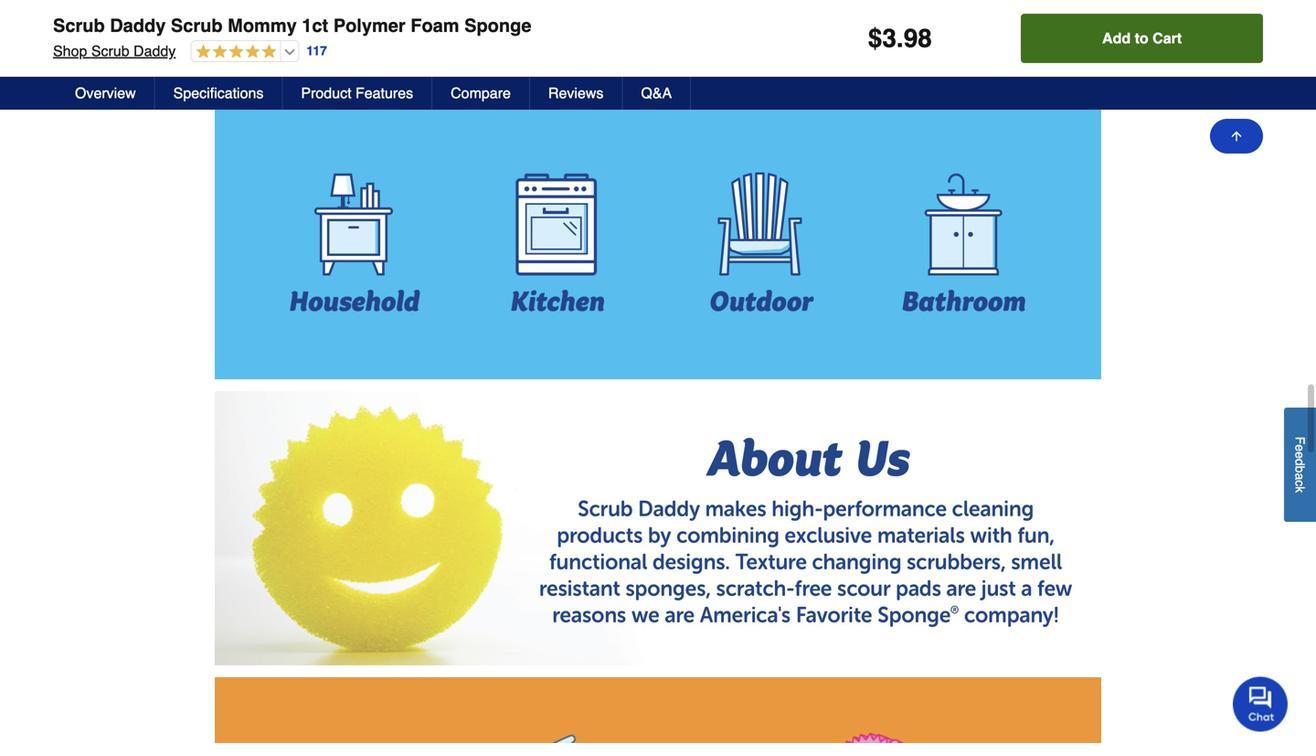 Task type: locate. For each thing, give the bounding box(es) containing it.
overview button
[[57, 77, 155, 110]]

sponge
[[465, 15, 532, 36]]

e up b
[[1293, 452, 1308, 459]]

k
[[1293, 486, 1308, 493]]

daddy
[[110, 15, 166, 36], [134, 43, 176, 59]]

1ct
[[302, 15, 328, 36]]

$
[[868, 24, 883, 53]]

1 e from the top
[[1293, 445, 1308, 452]]

daddy up overview button
[[134, 43, 176, 59]]

mommy
[[228, 15, 297, 36]]

chat invite button image
[[1233, 676, 1289, 732]]

add to cart
[[1103, 30, 1182, 47]]

compare button
[[433, 77, 530, 110]]

q&a
[[641, 85, 672, 101]]

b
[[1293, 466, 1308, 473]]

to
[[1135, 30, 1149, 47]]

$ 3 . 98
[[868, 24, 932, 53]]

0 vertical spatial daddy
[[110, 15, 166, 36]]

polymer
[[333, 15, 406, 36]]

product features
[[301, 85, 413, 101]]

scrub up shop
[[53, 15, 105, 36]]

e
[[1293, 445, 1308, 452], [1293, 452, 1308, 459]]

1 vertical spatial daddy
[[134, 43, 176, 59]]

features
[[356, 85, 413, 101]]

reviews button
[[530, 77, 623, 110]]

f e e d b a c k
[[1293, 437, 1308, 493]]

e up d at the right of the page
[[1293, 445, 1308, 452]]

3
[[883, 24, 897, 53]]

scrub
[[53, 15, 105, 36], [171, 15, 223, 36], [91, 43, 129, 59]]

daddy up shop scrub daddy
[[110, 15, 166, 36]]

foam
[[411, 15, 460, 36]]



Task type: describe. For each thing, give the bounding box(es) containing it.
98
[[904, 24, 932, 53]]

scrub up the 4.9 stars 'image'
[[171, 15, 223, 36]]

q&a button
[[623, 77, 691, 110]]

f e e d b a c k button
[[1285, 408, 1317, 522]]

.
[[897, 24, 904, 53]]

overview
[[75, 85, 136, 101]]

scrub daddy scrub mommy 1ct polymer foam sponge
[[53, 15, 532, 36]]

add to cart button
[[1021, 14, 1264, 63]]

reviews
[[549, 85, 604, 101]]

arrow up image
[[1230, 129, 1244, 144]]

a
[[1293, 473, 1308, 480]]

specifications
[[173, 85, 264, 101]]

c
[[1293, 480, 1308, 487]]

shop
[[53, 43, 87, 59]]

specifications button
[[155, 77, 283, 110]]

product features button
[[283, 77, 433, 110]]

product
[[301, 85, 352, 101]]

compare
[[451, 85, 511, 101]]

f
[[1293, 437, 1308, 445]]

2 e from the top
[[1293, 452, 1308, 459]]

d
[[1293, 459, 1308, 466]]

117
[[307, 44, 327, 58]]

cart
[[1153, 30, 1182, 47]]

scrub right shop
[[91, 43, 129, 59]]

add
[[1103, 30, 1131, 47]]

4.9 stars image
[[191, 44, 276, 61]]

shop scrub daddy
[[53, 43, 176, 59]]



Task type: vqa. For each thing, say whether or not it's contained in the screenshot.
'Scrub'
yes



